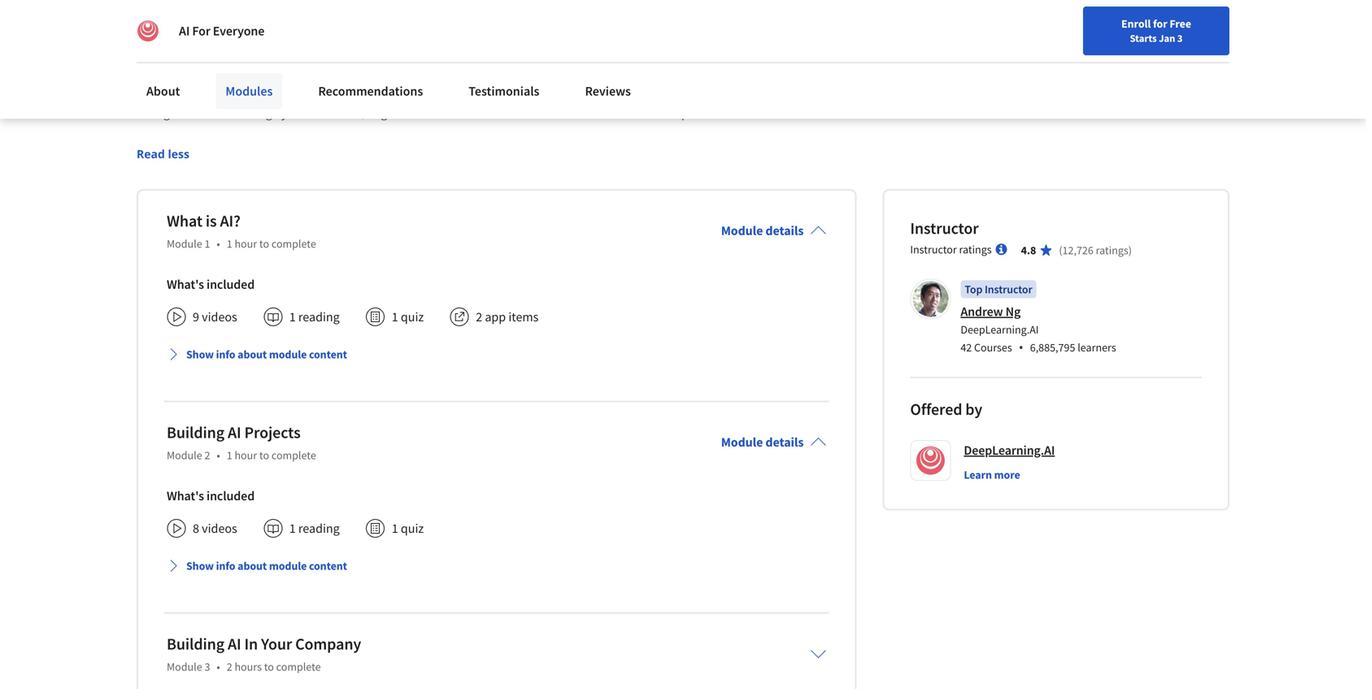Task type: vqa. For each thing, say whether or not it's contained in the screenshot.
"Name" corresponding to Last Name
no



Task type: describe. For each thing, give the bounding box(es) containing it.
module details for ai?
[[721, 223, 804, 239]]

(
[[1060, 243, 1063, 258]]

content for what is ai?
[[309, 347, 347, 362]]

videos for is
[[202, 309, 237, 325]]

ai for everyone
[[179, 23, 265, 39]]

about link
[[137, 73, 190, 109]]

quiz for projects
[[401, 520, 424, 537]]

reading for building ai projects
[[299, 520, 340, 537]]

module for what is ai?
[[269, 347, 307, 362]]

show for building
[[186, 559, 214, 573]]

instructor inside the top instructor andrew ng deeplearning.ai 42 courses • 6,885,795 learners
[[985, 282, 1033, 297]]

is
[[206, 211, 217, 231]]

1 quiz for building ai projects
[[392, 520, 424, 537]]

instructor for instructor ratings
[[911, 242, 957, 257]]

42
[[961, 340, 972, 355]]

read less
[[137, 146, 190, 162]]

building ai in your company module 3 • 2 hours to complete
[[167, 634, 361, 674]]

testimonials link
[[459, 73, 550, 109]]

hour for ai?
[[235, 237, 257, 251]]

learn more button
[[964, 467, 1021, 483]]

to for projects
[[259, 448, 269, 463]]

( 12,726 ratings )
[[1060, 243, 1132, 258]]

module inside building ai projects module 2 • 1 hour to complete
[[167, 448, 202, 463]]

hour for projects
[[235, 448, 257, 463]]

your
[[261, 634, 292, 654]]

• inside building ai projects module 2 • 1 hour to complete
[[217, 448, 220, 463]]

module inside building ai in your company module 3 • 2 hours to complete
[[167, 660, 202, 674]]

offered by
[[911, 399, 983, 420]]

by
[[966, 399, 983, 420]]

career
[[1204, 51, 1235, 66]]

enroll for free starts jan 3
[[1122, 16, 1192, 45]]

find your new career link
[[1125, 49, 1244, 69]]

deeplearning.ai link
[[964, 440, 1055, 460]]

show info about module content for projects
[[186, 559, 347, 573]]

hours
[[235, 660, 262, 674]]

about
[[146, 83, 180, 99]]

recommendations
[[318, 83, 423, 99]]

building for building ai projects
[[167, 422, 225, 443]]

ai for in
[[228, 634, 241, 654]]

0 horizontal spatial for
[[134, 8, 152, 24]]

content for building ai projects
[[309, 559, 347, 573]]

company
[[295, 634, 361, 654]]

• inside what is ai? module 1 • 1 hour to complete
[[217, 237, 220, 251]]

reading for what is ai?
[[299, 309, 340, 325]]

to inside building ai in your company module 3 • 2 hours to complete
[[264, 660, 274, 674]]

reviews
[[585, 83, 631, 99]]

andrew
[[961, 304, 1004, 320]]

deeplearning.ai image
[[137, 20, 159, 42]]

complete for what is ai?
[[272, 237, 316, 251]]

find
[[1133, 51, 1154, 66]]

more
[[995, 468, 1021, 482]]

4.8
[[1022, 243, 1037, 258]]

offered
[[911, 399, 963, 420]]

2 inside building ai projects module 2 • 1 hour to complete
[[205, 448, 210, 463]]

1 quiz for what is ai?
[[392, 309, 424, 325]]

ai?
[[220, 211, 241, 231]]

app
[[485, 309, 506, 325]]

deeplearning.ai inside the top instructor andrew ng deeplearning.ai 42 courses • 6,885,795 learners
[[961, 322, 1039, 337]]

everyone
[[213, 23, 265, 39]]

learn
[[964, 468, 993, 482]]

3 inside building ai in your company module 3 • 2 hours to complete
[[205, 660, 210, 674]]

info for ai
[[216, 559, 236, 573]]

for businesses
[[134, 8, 215, 24]]



Task type: locate. For each thing, give the bounding box(es) containing it.
deeplearning.ai up more
[[964, 442, 1055, 459]]

6,885,795
[[1031, 340, 1076, 355]]

ai left projects
[[228, 422, 241, 443]]

ratings right 12,726
[[1096, 243, 1129, 258]]

in
[[244, 634, 258, 654]]

about up in
[[238, 559, 267, 573]]

recommendations link
[[309, 73, 433, 109]]

andrew ng image
[[913, 281, 949, 317]]

1 what's from the top
[[167, 276, 204, 293]]

for left businesses
[[134, 8, 152, 24]]

2 module details from the top
[[721, 434, 804, 450]]

2 vertical spatial to
[[264, 660, 274, 674]]

instructor for instructor
[[911, 218, 979, 239]]

instructor up andrew ng image
[[911, 242, 957, 257]]

2 module from the top
[[269, 559, 307, 573]]

1 reading for building ai projects
[[289, 520, 340, 537]]

1 horizontal spatial ratings
[[1096, 243, 1129, 258]]

1 vertical spatial to
[[259, 448, 269, 463]]

2 show info about module content button from the top
[[160, 551, 354, 581]]

2 about from the top
[[238, 559, 267, 573]]

videos right 8
[[202, 520, 237, 537]]

0 vertical spatial videos
[[202, 309, 237, 325]]

2 included from the top
[[207, 488, 255, 504]]

show info about module content button for ai?
[[160, 340, 354, 369]]

complete inside what is ai? module 1 • 1 hour to complete
[[272, 237, 316, 251]]

info down "8 videos"
[[216, 559, 236, 573]]

what's included for what
[[167, 276, 255, 293]]

businesses
[[155, 8, 215, 24]]

2 what's from the top
[[167, 488, 204, 504]]

complete inside building ai in your company module 3 • 2 hours to complete
[[276, 660, 321, 674]]

1 reading
[[289, 309, 340, 325], [289, 520, 340, 537]]

top
[[965, 282, 983, 297]]

for
[[134, 8, 152, 24], [192, 23, 210, 39]]

2 left hours at the bottom left of the page
[[227, 660, 232, 674]]

1 hour from the top
[[235, 237, 257, 251]]

show
[[186, 347, 214, 362], [186, 559, 214, 573]]

for left everyone
[[192, 23, 210, 39]]

about
[[238, 347, 267, 362], [238, 559, 267, 573]]

free
[[1170, 16, 1192, 31]]

to inside building ai projects module 2 • 1 hour to complete
[[259, 448, 269, 463]]

building inside building ai projects module 2 • 1 hour to complete
[[167, 422, 225, 443]]

show for what
[[186, 347, 214, 362]]

quiz for ai?
[[401, 309, 424, 325]]

8 videos
[[193, 520, 237, 537]]

2 show info about module content from the top
[[186, 559, 347, 573]]

included
[[207, 276, 255, 293], [207, 488, 255, 504]]

0 horizontal spatial 3
[[205, 660, 210, 674]]

2 details from the top
[[766, 434, 804, 450]]

module inside what is ai? module 1 • 1 hour to complete
[[167, 237, 202, 251]]

ratings
[[960, 242, 992, 257], [1096, 243, 1129, 258]]

0 vertical spatial complete
[[272, 237, 316, 251]]

0 vertical spatial what's
[[167, 276, 204, 293]]

show info about module content down "8 videos"
[[186, 559, 347, 573]]

2 app items
[[476, 309, 539, 325]]

ratings up "top"
[[960, 242, 992, 257]]

0 vertical spatial to
[[259, 237, 269, 251]]

details for projects
[[766, 434, 804, 450]]

building ai projects module 2 • 1 hour to complete
[[167, 422, 316, 463]]

1 module details from the top
[[721, 223, 804, 239]]

testimonials
[[469, 83, 540, 99]]

2 1 reading from the top
[[289, 520, 340, 537]]

1 show from the top
[[186, 347, 214, 362]]

0 vertical spatial module details
[[721, 223, 804, 239]]

1 vertical spatial quiz
[[401, 520, 424, 537]]

instructor up ng
[[985, 282, 1033, 297]]

2 vertical spatial complete
[[276, 660, 321, 674]]

)
[[1129, 243, 1132, 258]]

module details
[[721, 223, 804, 239], [721, 434, 804, 450]]

ai inside building ai in your company module 3 • 2 hours to complete
[[228, 634, 241, 654]]

1 vertical spatial what's
[[167, 488, 204, 504]]

ai left in
[[228, 634, 241, 654]]

to inside what is ai? module 1 • 1 hour to complete
[[259, 237, 269, 251]]

1 inside building ai projects module 2 • 1 hour to complete
[[227, 448, 232, 463]]

included for ai
[[207, 488, 255, 504]]

show down 9
[[186, 347, 214, 362]]

info down 9 videos
[[216, 347, 236, 362]]

show info about module content
[[186, 347, 347, 362], [186, 559, 347, 573]]

details for ai?
[[766, 223, 804, 239]]

1 vertical spatial module
[[269, 559, 307, 573]]

learn more
[[964, 468, 1021, 482]]

0 vertical spatial info
[[216, 347, 236, 362]]

1 vertical spatial 3
[[205, 660, 210, 674]]

1 vertical spatial 1 quiz
[[392, 520, 424, 537]]

building
[[167, 422, 225, 443], [167, 634, 225, 654]]

• left hours at the bottom left of the page
[[217, 660, 220, 674]]

1 quiz
[[392, 309, 424, 325], [392, 520, 424, 537]]

hour
[[235, 237, 257, 251], [235, 448, 257, 463]]

modules
[[226, 83, 273, 99]]

0 horizontal spatial 2
[[205, 448, 210, 463]]

courses
[[975, 340, 1013, 355]]

1 videos from the top
[[202, 309, 237, 325]]

0 vertical spatial deeplearning.ai
[[961, 322, 1039, 337]]

3 right jan
[[1178, 32, 1183, 45]]

less
[[168, 146, 190, 162]]

what's for what
[[167, 276, 204, 293]]

1 vertical spatial 2
[[205, 448, 210, 463]]

what's for building
[[167, 488, 204, 504]]

1 vertical spatial videos
[[202, 520, 237, 537]]

modules link
[[216, 73, 283, 109]]

what
[[167, 211, 203, 231]]

complete inside building ai projects module 2 • 1 hour to complete
[[272, 448, 316, 463]]

complete for building ai projects
[[272, 448, 316, 463]]

3
[[1178, 32, 1183, 45], [205, 660, 210, 674]]

2 vertical spatial 2
[[227, 660, 232, 674]]

for
[[1154, 16, 1168, 31]]

9 videos
[[193, 309, 237, 325]]

1 content from the top
[[309, 347, 347, 362]]

• inside building ai in your company module 3 • 2 hours to complete
[[217, 660, 220, 674]]

ai for projects
[[228, 422, 241, 443]]

0 vertical spatial 3
[[1178, 32, 1183, 45]]

0 vertical spatial 1 quiz
[[392, 309, 424, 325]]

•
[[217, 237, 220, 251], [1019, 339, 1024, 356], [217, 448, 220, 463], [217, 660, 220, 674]]

1 1 reading from the top
[[289, 309, 340, 325]]

hour down ai?
[[235, 237, 257, 251]]

1 quiz from the top
[[401, 309, 424, 325]]

videos right 9
[[202, 309, 237, 325]]

ai
[[179, 23, 190, 39], [228, 422, 241, 443], [228, 634, 241, 654]]

1 vertical spatial deeplearning.ai
[[964, 442, 1055, 459]]

1 vertical spatial hour
[[235, 448, 257, 463]]

1 vertical spatial reading
[[299, 520, 340, 537]]

0 vertical spatial building
[[167, 422, 225, 443]]

2 info from the top
[[216, 559, 236, 573]]

read
[[137, 146, 165, 162]]

what's up 8
[[167, 488, 204, 504]]

module for building ai projects
[[269, 559, 307, 573]]

0 vertical spatial show
[[186, 347, 214, 362]]

what's up 9
[[167, 276, 204, 293]]

read less button
[[137, 145, 190, 162]]

info for is
[[216, 347, 236, 362]]

2 show from the top
[[186, 559, 214, 573]]

1 vertical spatial ai
[[228, 422, 241, 443]]

0 vertical spatial module
[[269, 347, 307, 362]]

0 vertical spatial content
[[309, 347, 347, 362]]

1 horizontal spatial 2
[[227, 660, 232, 674]]

1 vertical spatial about
[[238, 559, 267, 573]]

deeplearning.ai
[[961, 322, 1039, 337], [964, 442, 1055, 459]]

module up your
[[269, 559, 307, 573]]

included up "8 videos"
[[207, 488, 255, 504]]

module details for projects
[[721, 434, 804, 450]]

what's included
[[167, 276, 255, 293], [167, 488, 255, 504]]

details
[[766, 223, 804, 239], [766, 434, 804, 450]]

1 reading from the top
[[299, 309, 340, 325]]

ai right deeplearning.ai icon
[[179, 23, 190, 39]]

complete
[[272, 237, 316, 251], [272, 448, 316, 463], [276, 660, 321, 674]]

hour down projects
[[235, 448, 257, 463]]

2 reading from the top
[[299, 520, 340, 537]]

1 vertical spatial show
[[186, 559, 214, 573]]

0 vertical spatial ai
[[179, 23, 190, 39]]

learners
[[1078, 340, 1117, 355]]

what is ai? module 1 • 1 hour to complete
[[167, 211, 316, 251]]

1 show info about module content button from the top
[[160, 340, 354, 369]]

0 vertical spatial included
[[207, 276, 255, 293]]

None search field
[[232, 43, 622, 75]]

projects
[[244, 422, 301, 443]]

1
[[205, 237, 210, 251], [227, 237, 232, 251], [289, 309, 296, 325], [392, 309, 398, 325], [227, 448, 232, 463], [289, 520, 296, 537], [392, 520, 398, 537]]

to for ai?
[[259, 237, 269, 251]]

0 vertical spatial hour
[[235, 237, 257, 251]]

2 what's included from the top
[[167, 488, 255, 504]]

8
[[193, 520, 199, 537]]

enroll
[[1122, 16, 1151, 31]]

3 left hours at the bottom left of the page
[[205, 660, 210, 674]]

about for projects
[[238, 559, 267, 573]]

0 vertical spatial details
[[766, 223, 804, 239]]

what's included up "8 videos"
[[167, 488, 255, 504]]

• inside the top instructor andrew ng deeplearning.ai 42 courses • 6,885,795 learners
[[1019, 339, 1024, 356]]

module
[[269, 347, 307, 362], [269, 559, 307, 573]]

1 details from the top
[[766, 223, 804, 239]]

1 what's included from the top
[[167, 276, 255, 293]]

about up projects
[[238, 347, 267, 362]]

1 horizontal spatial 3
[[1178, 32, 1183, 45]]

12,726
[[1063, 243, 1094, 258]]

new
[[1181, 51, 1202, 66]]

your
[[1157, 51, 1178, 66]]

1 vertical spatial show info about module content button
[[160, 551, 354, 581]]

1 reading for what is ai?
[[289, 309, 340, 325]]

0 vertical spatial reading
[[299, 309, 340, 325]]

1 module from the top
[[269, 347, 307, 362]]

videos for ai
[[202, 520, 237, 537]]

0 vertical spatial show info about module content button
[[160, 340, 354, 369]]

2 up "8 videos"
[[205, 448, 210, 463]]

1 vertical spatial module details
[[721, 434, 804, 450]]

1 vertical spatial building
[[167, 634, 225, 654]]

about for ai?
[[238, 347, 267, 362]]

1 vertical spatial what's included
[[167, 488, 255, 504]]

hour inside what is ai? module 1 • 1 hour to complete
[[235, 237, 257, 251]]

0 vertical spatial 2
[[476, 309, 483, 325]]

jan
[[1159, 32, 1176, 45]]

1 info from the top
[[216, 347, 236, 362]]

0 vertical spatial quiz
[[401, 309, 424, 325]]

2 vertical spatial instructor
[[985, 282, 1033, 297]]

building left projects
[[167, 422, 225, 443]]

0 vertical spatial 1 reading
[[289, 309, 340, 325]]

2 quiz from the top
[[401, 520, 424, 537]]

content
[[309, 347, 347, 362], [309, 559, 347, 573]]

find your new career
[[1133, 51, 1235, 66]]

show info about module content button down 9 videos
[[160, 340, 354, 369]]

videos
[[202, 309, 237, 325], [202, 520, 237, 537]]

reviews link
[[576, 73, 641, 109]]

show down 8
[[186, 559, 214, 573]]

included up 9 videos
[[207, 276, 255, 293]]

what's included up 9 videos
[[167, 276, 255, 293]]

show info about module content for ai?
[[186, 347, 347, 362]]

show info about module content button down "8 videos"
[[160, 551, 354, 581]]

1 included from the top
[[207, 276, 255, 293]]

what's
[[167, 276, 204, 293], [167, 488, 204, 504]]

3 inside enroll for free starts jan 3
[[1178, 32, 1183, 45]]

building inside building ai in your company module 3 • 2 hours to complete
[[167, 634, 225, 654]]

1 1 quiz from the top
[[392, 309, 424, 325]]

ai inside building ai projects module 2 • 1 hour to complete
[[228, 422, 241, 443]]

andrew ng link
[[961, 304, 1021, 320]]

deeplearning.ai up courses
[[961, 322, 1039, 337]]

building left in
[[167, 634, 225, 654]]

module up projects
[[269, 347, 307, 362]]

1 vertical spatial instructor
[[911, 242, 957, 257]]

1 show info about module content from the top
[[186, 347, 347, 362]]

quiz
[[401, 309, 424, 325], [401, 520, 424, 537]]

what's included for building
[[167, 488, 255, 504]]

• down is
[[217, 237, 220, 251]]

module
[[721, 223, 763, 239], [167, 237, 202, 251], [721, 434, 763, 450], [167, 448, 202, 463], [167, 660, 202, 674]]

items
[[509, 309, 539, 325]]

2 horizontal spatial 2
[[476, 309, 483, 325]]

show info about module content down 9 videos
[[186, 347, 347, 362]]

included for is
[[207, 276, 255, 293]]

2 hour from the top
[[235, 448, 257, 463]]

hour inside building ai projects module 2 • 1 hour to complete
[[235, 448, 257, 463]]

instructor
[[911, 218, 979, 239], [911, 242, 957, 257], [985, 282, 1033, 297]]

instructor ratings
[[911, 242, 992, 257]]

• right courses
[[1019, 339, 1024, 356]]

reading
[[299, 309, 340, 325], [299, 520, 340, 537]]

1 horizontal spatial for
[[192, 23, 210, 39]]

2 vertical spatial ai
[[228, 634, 241, 654]]

top instructor andrew ng deeplearning.ai 42 courses • 6,885,795 learners
[[961, 282, 1117, 356]]

9
[[193, 309, 199, 325]]

show info about module content button for projects
[[160, 551, 354, 581]]

1 building from the top
[[167, 422, 225, 443]]

to
[[259, 237, 269, 251], [259, 448, 269, 463], [264, 660, 274, 674]]

2 content from the top
[[309, 559, 347, 573]]

1 vertical spatial show info about module content
[[186, 559, 347, 573]]

info
[[216, 347, 236, 362], [216, 559, 236, 573]]

1 vertical spatial included
[[207, 488, 255, 504]]

show info about module content button
[[160, 340, 354, 369], [160, 551, 354, 581]]

building for building ai in your company
[[167, 634, 225, 654]]

2 inside building ai in your company module 3 • 2 hours to complete
[[227, 660, 232, 674]]

1 vertical spatial complete
[[272, 448, 316, 463]]

0 vertical spatial about
[[238, 347, 267, 362]]

ng
[[1006, 304, 1021, 320]]

1 vertical spatial content
[[309, 559, 347, 573]]

2 left app
[[476, 309, 483, 325]]

1 vertical spatial details
[[766, 434, 804, 450]]

1 about from the top
[[238, 347, 267, 362]]

2 building from the top
[[167, 634, 225, 654]]

instructor up instructor ratings
[[911, 218, 979, 239]]

0 vertical spatial instructor
[[911, 218, 979, 239]]

0 vertical spatial show info about module content
[[186, 347, 347, 362]]

2
[[476, 309, 483, 325], [205, 448, 210, 463], [227, 660, 232, 674]]

0 vertical spatial what's included
[[167, 276, 255, 293]]

• up "8 videos"
[[217, 448, 220, 463]]

0 horizontal spatial ratings
[[960, 242, 992, 257]]

starts
[[1130, 32, 1157, 45]]

1 vertical spatial info
[[216, 559, 236, 573]]

1 vertical spatial 1 reading
[[289, 520, 340, 537]]

2 1 quiz from the top
[[392, 520, 424, 537]]

2 videos from the top
[[202, 520, 237, 537]]



